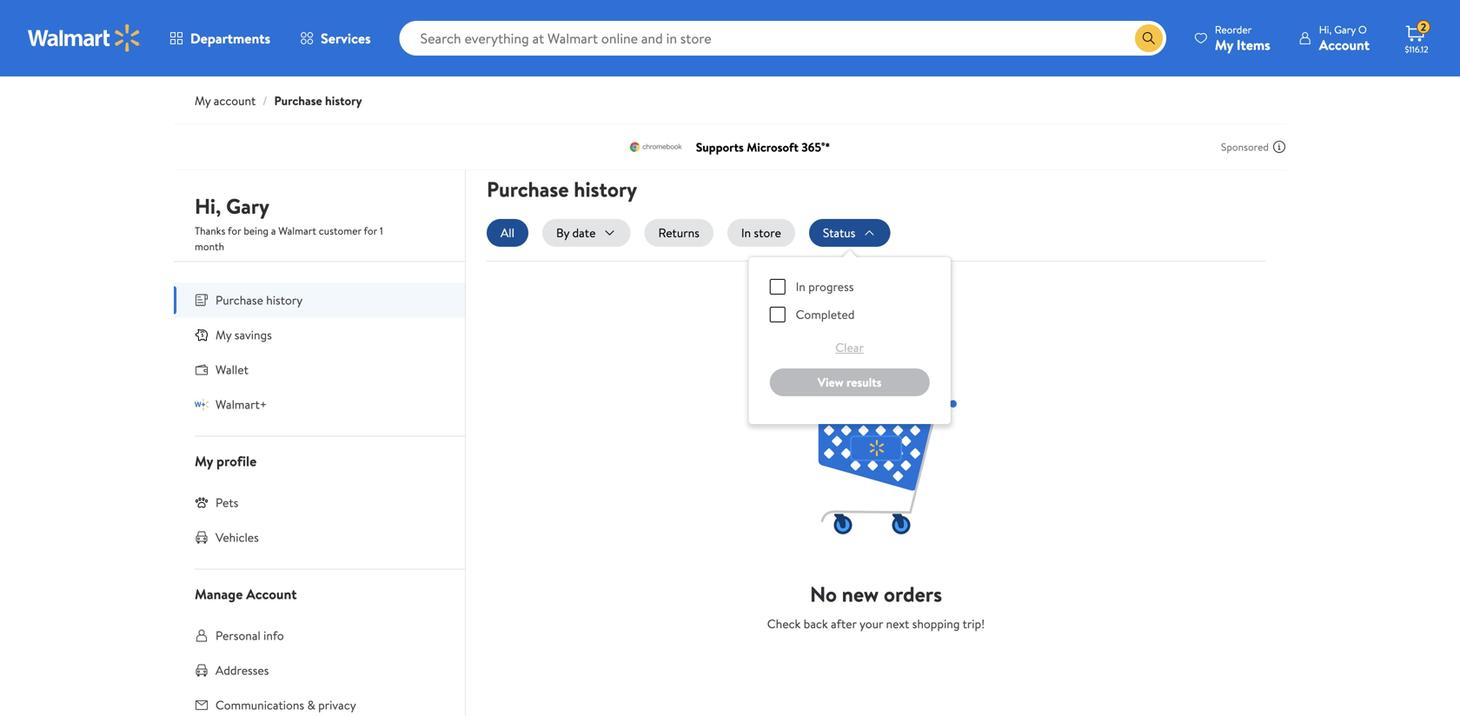 Task type: describe. For each thing, give the bounding box(es) containing it.
next
[[886, 616, 910, 632]]

0 vertical spatial purchase history link
[[274, 92, 362, 109]]

personal
[[216, 627, 261, 644]]

all
[[501, 224, 515, 241]]

back
[[804, 616, 828, 632]]

hi, for account
[[1319, 22, 1332, 37]]

no
[[810, 580, 837, 609]]

2 vertical spatial purchase
[[216, 292, 263, 309]]

icon image for my savings
[[195, 328, 209, 342]]

2 vertical spatial history
[[266, 292, 303, 309]]

view results button
[[770, 369, 930, 396]]

completed
[[796, 306, 855, 323]]

wallet link
[[174, 353, 465, 387]]

vehicles link
[[174, 520, 465, 555]]

1 horizontal spatial purchase
[[274, 92, 322, 109]]

hi, gary link
[[195, 192, 270, 228]]

communications & privacy link
[[174, 688, 465, 716]]

new
[[842, 580, 879, 609]]

2 for from the left
[[364, 223, 377, 238]]

account
[[214, 92, 256, 109]]

services button
[[285, 17, 386, 59]]

reorder my items
[[1215, 22, 1271, 54]]

orders
[[884, 580, 942, 609]]

view
[[818, 374, 844, 391]]

customer
[[319, 223, 362, 238]]

1 horizontal spatial purchase history
[[487, 175, 637, 204]]

my for my savings
[[216, 326, 232, 343]]

by
[[556, 224, 570, 241]]

check
[[767, 616, 801, 632]]

1 vertical spatial account
[[246, 585, 297, 604]]

wallet
[[216, 361, 249, 378]]

departments button
[[155, 17, 285, 59]]

savings
[[235, 326, 272, 343]]

walmart+
[[216, 396, 267, 413]]

departments
[[190, 29, 270, 48]]

trip!
[[963, 616, 985, 632]]

by date button
[[543, 219, 631, 247]]

my for my account / purchase history
[[195, 92, 211, 109]]

2
[[1421, 20, 1427, 35]]

in for in progress
[[796, 278, 806, 295]]

reorder
[[1215, 22, 1252, 37]]

my profile
[[195, 452, 257, 471]]

clear
[[836, 339, 864, 356]]

manage
[[195, 585, 243, 604]]

after
[[831, 616, 857, 632]]

in store button
[[728, 219, 795, 247]]

vehicles
[[216, 529, 259, 546]]

my account link
[[195, 92, 256, 109]]

in progress
[[796, 278, 854, 295]]

personal info
[[216, 627, 284, 644]]

in store
[[741, 224, 781, 241]]

communications & privacy
[[216, 697, 356, 714]]

store
[[754, 224, 781, 241]]

Search search field
[[400, 21, 1167, 56]]

by date
[[556, 224, 596, 241]]

0 vertical spatial account
[[1319, 35, 1370, 54]]

1
[[380, 223, 383, 238]]

pets
[[216, 494, 239, 511]]

your
[[860, 616, 883, 632]]

personal info link
[[174, 619, 465, 653]]

status button
[[809, 219, 891, 247]]

info
[[264, 627, 284, 644]]

pets link
[[174, 486, 465, 520]]



Task type: locate. For each thing, give the bounding box(es) containing it.
icon image
[[195, 328, 209, 342], [195, 398, 209, 411], [195, 496, 209, 510]]

gary
[[1335, 22, 1356, 37], [226, 192, 270, 221]]

thanks
[[195, 223, 225, 238]]

purchase right /
[[274, 92, 322, 109]]

walmart+ link
[[174, 387, 465, 422]]

purchase up my savings
[[216, 292, 263, 309]]

clear button
[[770, 334, 930, 362]]

all button
[[487, 219, 529, 247]]

in for in store
[[741, 224, 751, 241]]

icon image for walmart+
[[195, 398, 209, 411]]

1 vertical spatial in
[[796, 278, 806, 295]]

In progress checkbox
[[770, 279, 786, 295]]

icon image left walmart+
[[195, 398, 209, 411]]

profile
[[217, 452, 257, 471]]

1 for from the left
[[228, 223, 241, 238]]

hi, inside the hi, gary thanks for being a walmart customer for 1 month
[[195, 192, 221, 221]]

my inside reorder my items
[[1215, 35, 1234, 54]]

hi, gary thanks for being a walmart customer for 1 month
[[195, 192, 383, 254]]

search icon image
[[1142, 31, 1156, 45]]

hi, left o
[[1319, 22, 1332, 37]]

my for my profile
[[195, 452, 213, 471]]

addresses
[[216, 662, 269, 679]]

0 vertical spatial icon image
[[195, 328, 209, 342]]

month
[[195, 239, 224, 254]]

progress
[[809, 278, 854, 295]]

gary inside hi, gary o account
[[1335, 22, 1356, 37]]

1 vertical spatial hi,
[[195, 192, 221, 221]]

results
[[847, 374, 882, 391]]

returns
[[659, 224, 700, 241]]

my left profile
[[195, 452, 213, 471]]

view results
[[818, 374, 882, 391]]

in
[[741, 224, 751, 241], [796, 278, 806, 295]]

icon image for pets
[[195, 496, 209, 510]]

0 horizontal spatial in
[[741, 224, 751, 241]]

communications
[[216, 697, 304, 714]]

1 horizontal spatial hi,
[[1319, 22, 1332, 37]]

in right "in progress" 'checkbox'
[[796, 278, 806, 295]]

account up "info" at left
[[246, 585, 297, 604]]

walmart image
[[28, 24, 141, 52]]

history up savings
[[266, 292, 303, 309]]

group
[[763, 271, 937, 410]]

0 vertical spatial history
[[325, 92, 362, 109]]

1 vertical spatial history
[[574, 175, 637, 204]]

no new orders check back after your next shopping trip!
[[767, 580, 985, 632]]

gary for account
[[1335, 22, 1356, 37]]

0 horizontal spatial hi,
[[195, 192, 221, 221]]

$116.12
[[1405, 43, 1429, 55]]

purchase history
[[487, 175, 637, 204], [216, 292, 303, 309]]

1 vertical spatial icon image
[[195, 398, 209, 411]]

my savings link
[[174, 318, 465, 353]]

&
[[307, 697, 315, 714]]

/
[[263, 92, 267, 109]]

1 vertical spatial purchase
[[487, 175, 569, 204]]

1 icon image from the top
[[195, 328, 209, 342]]

in left store
[[741, 224, 751, 241]]

1 vertical spatial purchase history link
[[174, 283, 465, 318]]

in inside button
[[741, 224, 751, 241]]

icon image inside walmart+ link
[[195, 398, 209, 411]]

purchase history up the by
[[487, 175, 637, 204]]

0 horizontal spatial gary
[[226, 192, 270, 221]]

history down services
[[325, 92, 362, 109]]

hi, gary o account
[[1319, 22, 1370, 54]]

my
[[1215, 35, 1234, 54], [195, 92, 211, 109], [216, 326, 232, 343], [195, 452, 213, 471]]

1 vertical spatial gary
[[226, 192, 270, 221]]

1 vertical spatial purchase history
[[216, 292, 303, 309]]

for
[[228, 223, 241, 238], [364, 223, 377, 238]]

2 icon image from the top
[[195, 398, 209, 411]]

history up by date dropdown button
[[574, 175, 637, 204]]

purchase up all
[[487, 175, 569, 204]]

Completed checkbox
[[770, 307, 786, 323]]

0 vertical spatial hi,
[[1319, 22, 1332, 37]]

list
[[487, 219, 1266, 424]]

items
[[1237, 35, 1271, 54]]

being
[[244, 223, 269, 238]]

purchase
[[274, 92, 322, 109], [487, 175, 569, 204], [216, 292, 263, 309]]

account left $116.12
[[1319, 35, 1370, 54]]

status
[[823, 224, 856, 241]]

gary left o
[[1335, 22, 1356, 37]]

for left "being"
[[228, 223, 241, 238]]

Walmart Site-Wide search field
[[400, 21, 1167, 56]]

list containing all
[[487, 219, 1266, 424]]

my left savings
[[216, 326, 232, 343]]

manage account
[[195, 585, 297, 604]]

gary inside the hi, gary thanks for being a walmart customer for 1 month
[[226, 192, 270, 221]]

addresses link
[[174, 653, 465, 688]]

hi, up thanks
[[195, 192, 221, 221]]

shopping
[[913, 616, 960, 632]]

1 horizontal spatial gary
[[1335, 22, 1356, 37]]

2 horizontal spatial purchase
[[487, 175, 569, 204]]

1 horizontal spatial account
[[1319, 35, 1370, 54]]

purchase history link up wallet link
[[174, 283, 465, 318]]

sponsored
[[1222, 140, 1269, 154]]

icon image inside my savings link
[[195, 328, 209, 342]]

history
[[325, 92, 362, 109], [574, 175, 637, 204], [266, 292, 303, 309]]

privacy
[[318, 697, 356, 714]]

my savings
[[216, 326, 272, 343]]

walmart
[[279, 223, 316, 238]]

purchase history link
[[274, 92, 362, 109], [174, 283, 465, 318]]

0 vertical spatial in
[[741, 224, 751, 241]]

services
[[321, 29, 371, 48]]

0 vertical spatial gary
[[1335, 22, 1356, 37]]

my account / purchase history
[[195, 92, 362, 109]]

icon image left the pets
[[195, 496, 209, 510]]

2 vertical spatial icon image
[[195, 496, 209, 510]]

group inside list
[[763, 271, 937, 410]]

0 vertical spatial purchase
[[274, 92, 322, 109]]

hi,
[[1319, 22, 1332, 37], [195, 192, 221, 221]]

o
[[1359, 22, 1367, 37]]

group containing in progress
[[763, 271, 937, 410]]

account
[[1319, 35, 1370, 54], [246, 585, 297, 604]]

hi, for thanks for being a walmart customer for 1 month
[[195, 192, 221, 221]]

date
[[573, 224, 596, 241]]

hi, inside hi, gary o account
[[1319, 22, 1332, 37]]

gary up "being"
[[226, 192, 270, 221]]

a
[[271, 223, 276, 238]]

returns button
[[645, 219, 714, 247]]

my left items
[[1215, 35, 1234, 54]]

purchase history link right /
[[274, 92, 362, 109]]

0 horizontal spatial history
[[266, 292, 303, 309]]

1 horizontal spatial in
[[796, 278, 806, 295]]

2 horizontal spatial history
[[574, 175, 637, 204]]

0 horizontal spatial for
[[228, 223, 241, 238]]

my left account
[[195, 92, 211, 109]]

0 horizontal spatial purchase
[[216, 292, 263, 309]]

3 icon image from the top
[[195, 496, 209, 510]]

gary for for
[[226, 192, 270, 221]]

purchase history up savings
[[216, 292, 303, 309]]

icon image left my savings
[[195, 328, 209, 342]]

1 horizontal spatial for
[[364, 223, 377, 238]]

for left '1'
[[364, 223, 377, 238]]

0 horizontal spatial purchase history
[[216, 292, 303, 309]]

icon image inside pets link
[[195, 496, 209, 510]]

0 vertical spatial purchase history
[[487, 175, 637, 204]]

0 horizontal spatial account
[[246, 585, 297, 604]]

1 horizontal spatial history
[[325, 92, 362, 109]]



Task type: vqa. For each thing, say whether or not it's contained in the screenshot.
'Wallet' link
yes



